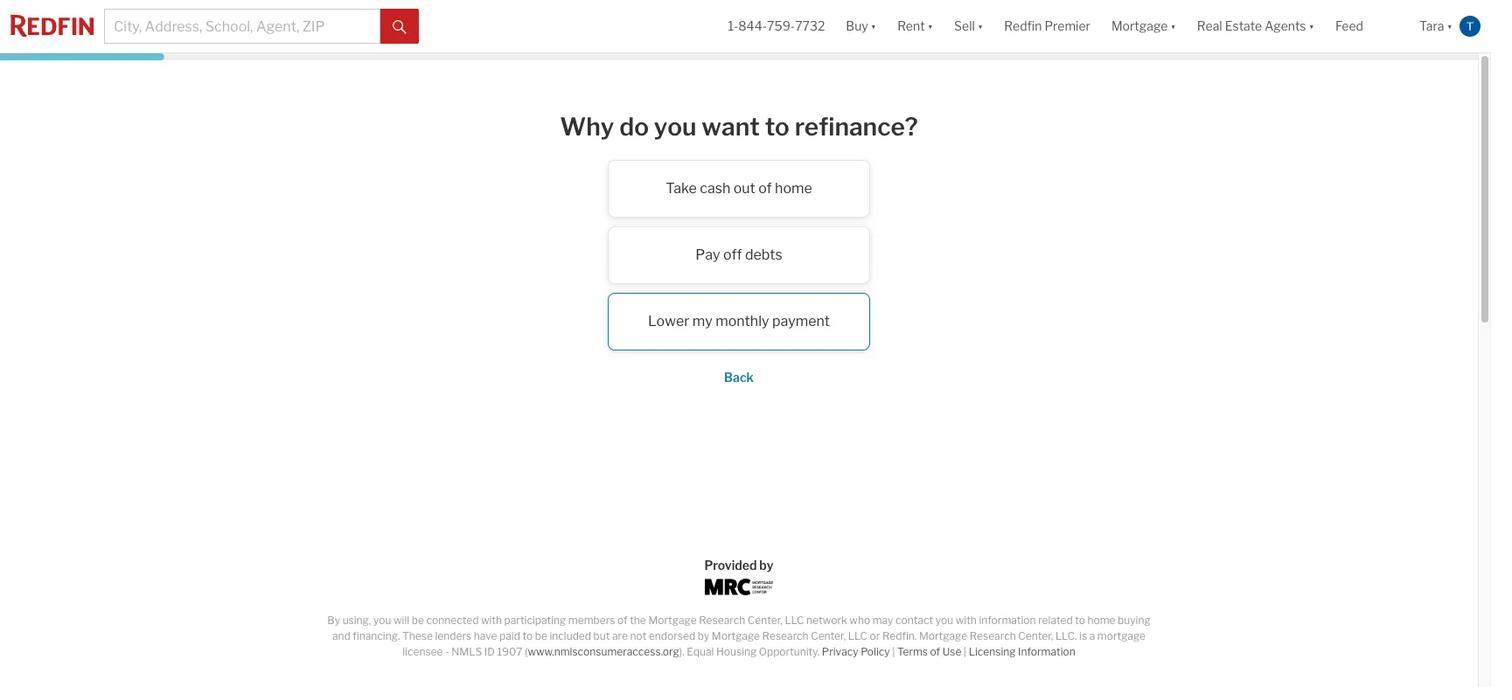 Task type: locate. For each thing, give the bounding box(es) containing it.
redfin premier
[[1004, 19, 1091, 34]]

City, Address, School, Agent, ZIP search field
[[104, 9, 380, 44]]

1 vertical spatial be
[[535, 630, 547, 643]]

home up a
[[1088, 614, 1116, 627]]

cash
[[700, 180, 731, 196]]

0 horizontal spatial you
[[373, 614, 391, 627]]

1 horizontal spatial by
[[759, 558, 774, 573]]

mortgage left real
[[1112, 19, 1168, 34]]

these
[[402, 630, 433, 643]]

financing.
[[353, 630, 400, 643]]

of left the
[[618, 614, 628, 627]]

▾
[[871, 19, 876, 34], [928, 19, 933, 34], [978, 19, 983, 34], [1171, 19, 1176, 34], [1309, 19, 1315, 34], [1447, 19, 1453, 34]]

research up licensing
[[970, 630, 1016, 643]]

center,
[[748, 614, 783, 627], [811, 630, 846, 643], [1018, 630, 1053, 643]]

| right use
[[964, 645, 967, 659]]

▾ right agents
[[1309, 19, 1315, 34]]

of right out
[[758, 180, 772, 196]]

3 ▾ from the left
[[978, 19, 983, 34]]

lower
[[648, 313, 689, 329]]

be down participating
[[535, 630, 547, 643]]

llc up the opportunity.
[[785, 614, 804, 627]]

▾ right 'rent'
[[928, 19, 933, 34]]

0 horizontal spatial research
[[699, 614, 745, 627]]

buy ▾
[[846, 19, 876, 34]]

2 ▾ from the left
[[928, 19, 933, 34]]

user photo image
[[1460, 16, 1481, 37]]

1 vertical spatial home
[[1088, 614, 1116, 627]]

privacy policy link
[[822, 645, 890, 659]]

844-
[[738, 19, 767, 34]]

0 vertical spatial of
[[758, 180, 772, 196]]

sell
[[954, 19, 975, 34]]

submit search image
[[393, 20, 407, 34]]

research up the opportunity.
[[762, 630, 809, 643]]

by up mortgage research center image
[[759, 558, 774, 573]]

contact
[[896, 614, 933, 627]]

1 horizontal spatial |
[[964, 645, 967, 659]]

who
[[850, 614, 870, 627]]

have
[[474, 630, 497, 643]]

of
[[758, 180, 772, 196], [618, 614, 628, 627], [930, 645, 940, 659]]

real
[[1197, 19, 1222, 34]]

1 horizontal spatial llc
[[848, 630, 868, 643]]

by up equal
[[698, 630, 710, 643]]

pay off debts
[[696, 246, 783, 263]]

with up have
[[481, 614, 502, 627]]

home right out
[[775, 180, 812, 196]]

2 | from the left
[[964, 645, 967, 659]]

of for terms
[[930, 645, 940, 659]]

redfin premier button
[[994, 0, 1101, 52]]

connected
[[426, 614, 479, 627]]

5 ▾ from the left
[[1309, 19, 1315, 34]]

llc up privacy policy link
[[848, 630, 868, 643]]

center, up information
[[1018, 630, 1053, 643]]

by
[[759, 558, 774, 573], [698, 630, 710, 643]]

1 | from the left
[[892, 645, 895, 659]]

home inside why do you want to refinance? option group
[[775, 180, 812, 196]]

llc.
[[1056, 630, 1077, 643]]

by inside by using, you will be connected with participating members of the mortgage research center, llc network who may contact you with information related to home buying and financing. these lenders have paid to be included but are not endorsed by mortgage research center, llc or redfin. mortgage research center, llc. is a mortgage licensee - nmls id 1907 (
[[698, 630, 710, 643]]

to
[[1075, 614, 1085, 627], [523, 630, 533, 643]]

of left use
[[930, 645, 940, 659]]

provided
[[704, 558, 757, 573]]

4 ▾ from the left
[[1171, 19, 1176, 34]]

0 horizontal spatial with
[[481, 614, 502, 627]]

1 horizontal spatial with
[[956, 614, 977, 627]]

you up financing.
[[373, 614, 391, 627]]

tara
[[1420, 19, 1444, 34]]

(
[[525, 645, 528, 659]]

sell ▾ button
[[954, 0, 983, 52]]

to up (
[[523, 630, 533, 643]]

participating
[[504, 614, 566, 627]]

mortgage up endorsed
[[648, 614, 697, 627]]

to up the is
[[1075, 614, 1085, 627]]

you right do
[[654, 112, 697, 142]]

1 horizontal spatial home
[[1088, 614, 1116, 627]]

0 horizontal spatial be
[[412, 614, 424, 627]]

llc
[[785, 614, 804, 627], [848, 630, 868, 643]]

buy ▾ button
[[846, 0, 876, 52]]

lenders
[[435, 630, 472, 643]]

id
[[484, 645, 495, 659]]

0 horizontal spatial by
[[698, 630, 710, 643]]

1 horizontal spatial of
[[758, 180, 772, 196]]

mortgage
[[1112, 19, 1168, 34], [648, 614, 697, 627], [712, 630, 760, 643], [919, 630, 967, 643]]

sell ▾
[[954, 19, 983, 34]]

terms
[[897, 645, 928, 659]]

▾ for tara ▾
[[1447, 19, 1453, 34]]

▾ right buy
[[871, 19, 876, 34]]

monthly
[[716, 313, 769, 329]]

research up the housing
[[699, 614, 745, 627]]

▾ left real
[[1171, 19, 1176, 34]]

home inside by using, you will be connected with participating members of the mortgage research center, llc network who may contact you with information related to home buying and financing. these lenders have paid to be included but are not endorsed by mortgage research center, llc or redfin. mortgage research center, llc. is a mortgage licensee - nmls id 1907 (
[[1088, 614, 1116, 627]]

buy
[[846, 19, 868, 34]]

take
[[666, 180, 697, 196]]

2 horizontal spatial of
[[930, 645, 940, 659]]

buying
[[1118, 614, 1151, 627]]

back button
[[724, 370, 754, 384]]

licensing
[[969, 645, 1016, 659]]

1 vertical spatial llc
[[848, 630, 868, 643]]

1 horizontal spatial you
[[654, 112, 697, 142]]

0 horizontal spatial center,
[[748, 614, 783, 627]]

▾ for mortgage ▾
[[1171, 19, 1176, 34]]

with
[[481, 614, 502, 627], [956, 614, 977, 627]]

1 horizontal spatial be
[[535, 630, 547, 643]]

be up these
[[412, 614, 424, 627]]

▾ for sell ▾
[[978, 19, 983, 34]]

home
[[775, 180, 812, 196], [1088, 614, 1116, 627]]

paid
[[499, 630, 520, 643]]

0 horizontal spatial |
[[892, 645, 895, 659]]

2 vertical spatial of
[[930, 645, 940, 659]]

0 horizontal spatial of
[[618, 614, 628, 627]]

| down redfin.
[[892, 645, 895, 659]]

0 horizontal spatial home
[[775, 180, 812, 196]]

not
[[630, 630, 647, 643]]

research
[[699, 614, 745, 627], [762, 630, 809, 643], [970, 630, 1016, 643]]

1 ▾ from the left
[[871, 19, 876, 34]]

1 horizontal spatial to
[[1075, 614, 1085, 627]]

with up use
[[956, 614, 977, 627]]

center, down network at right bottom
[[811, 630, 846, 643]]

payment
[[772, 313, 830, 329]]

of inside by using, you will be connected with participating members of the mortgage research center, llc network who may contact you with information related to home buying and financing. these lenders have paid to be included but are not endorsed by mortgage research center, llc or redfin. mortgage research center, llc. is a mortgage licensee - nmls id 1907 (
[[618, 614, 628, 627]]

0 vertical spatial home
[[775, 180, 812, 196]]

licensing information link
[[969, 645, 1076, 659]]

related
[[1038, 614, 1073, 627]]

6 ▾ from the left
[[1447, 19, 1453, 34]]

1 vertical spatial by
[[698, 630, 710, 643]]

mortgage ▾ button
[[1101, 0, 1187, 52]]

center, up the opportunity.
[[748, 614, 783, 627]]

terms of use link
[[897, 645, 962, 659]]

1 horizontal spatial center,
[[811, 630, 846, 643]]

you for will
[[373, 614, 391, 627]]

you right contact
[[936, 614, 954, 627]]

rent ▾ button
[[887, 0, 944, 52]]

equal
[[687, 645, 714, 659]]

1 with from the left
[[481, 614, 502, 627]]

1 vertical spatial of
[[618, 614, 628, 627]]

▾ right sell
[[978, 19, 983, 34]]

▾ right tara
[[1447, 19, 1453, 34]]

0 horizontal spatial to
[[523, 630, 533, 643]]

back
[[724, 370, 754, 384]]

0 vertical spatial llc
[[785, 614, 804, 627]]



Task type: vqa. For each thing, say whether or not it's contained in the screenshot.
bottommost S
no



Task type: describe. For each thing, give the bounding box(es) containing it.
provided by
[[704, 558, 774, 573]]

sell ▾ button
[[944, 0, 994, 52]]

are
[[612, 630, 628, 643]]

network
[[806, 614, 847, 627]]

mortgage up the housing
[[712, 630, 760, 643]]

or
[[870, 630, 880, 643]]

debts
[[745, 246, 783, 263]]

agents
[[1265, 19, 1306, 34]]

will
[[394, 614, 409, 627]]

why
[[560, 112, 614, 142]]

1907
[[497, 645, 522, 659]]

members
[[568, 614, 615, 627]]

rent
[[897, 19, 925, 34]]

the
[[630, 614, 646, 627]]

but
[[594, 630, 610, 643]]

real estate agents ▾
[[1197, 19, 1315, 34]]

estate
[[1225, 19, 1262, 34]]

0 vertical spatial by
[[759, 558, 774, 573]]

out
[[734, 180, 755, 196]]

buy ▾ button
[[836, 0, 887, 52]]

1-
[[728, 19, 738, 34]]

▾ for buy ▾
[[871, 19, 876, 34]]

pay
[[696, 246, 720, 263]]

may
[[873, 614, 893, 627]]

you for want
[[654, 112, 697, 142]]

use
[[943, 645, 962, 659]]

redfin.
[[882, 630, 917, 643]]

my
[[692, 313, 713, 329]]

2 horizontal spatial you
[[936, 614, 954, 627]]

want
[[702, 112, 760, 142]]

licensee
[[403, 645, 443, 659]]

information
[[1018, 645, 1076, 659]]

1-844-759-7732 link
[[728, 19, 825, 34]]

mortgage
[[1097, 630, 1146, 643]]

1-844-759-7732
[[728, 19, 825, 34]]

2 with from the left
[[956, 614, 977, 627]]

mortgage up use
[[919, 630, 967, 643]]

why do you want to refinance?
[[560, 112, 918, 142]]

off
[[723, 246, 742, 263]]

a
[[1089, 630, 1095, 643]]

of inside why do you want to refinance? option group
[[758, 180, 772, 196]]

0 vertical spatial be
[[412, 614, 424, 627]]

▾ for rent ▾
[[928, 19, 933, 34]]

7732
[[795, 19, 825, 34]]

by using, you will be connected with participating members of the mortgage research center, llc network who may contact you with information related to home buying and financing. these lenders have paid to be included but are not endorsed by mortgage research center, llc or redfin. mortgage research center, llc. is a mortgage licensee - nmls id 1907 (
[[327, 614, 1151, 659]]

nmls
[[452, 645, 482, 659]]

2 horizontal spatial research
[[970, 630, 1016, 643]]

mortgage inside dropdown button
[[1112, 19, 1168, 34]]

housing
[[716, 645, 757, 659]]

real estate agents ▾ button
[[1187, 0, 1325, 52]]

why do you want to refinance? option group
[[389, 160, 1089, 350]]

759-
[[767, 19, 795, 34]]

included
[[550, 630, 591, 643]]

rent ▾ button
[[897, 0, 933, 52]]

).
[[679, 645, 685, 659]]

www.nmlsconsumeraccess.org
[[528, 645, 679, 659]]

premier
[[1045, 19, 1091, 34]]

information
[[979, 614, 1036, 627]]

of for members
[[618, 614, 628, 627]]

privacy
[[822, 645, 859, 659]]

www.nmlsconsumeraccess.org link
[[528, 645, 679, 659]]

feed
[[1336, 19, 1364, 34]]

mortgage ▾ button
[[1112, 0, 1176, 52]]

0 horizontal spatial llc
[[785, 614, 804, 627]]

to refinance?
[[765, 112, 918, 142]]

redfin
[[1004, 19, 1042, 34]]

take cash out of home
[[666, 180, 812, 196]]

policy
[[861, 645, 890, 659]]

and
[[332, 630, 350, 643]]

0 vertical spatial to
[[1075, 614, 1085, 627]]

is
[[1079, 630, 1087, 643]]

tara ▾
[[1420, 19, 1453, 34]]

mortgage ▾
[[1112, 19, 1176, 34]]

by
[[327, 614, 340, 627]]

feed button
[[1325, 0, 1409, 52]]

endorsed
[[649, 630, 695, 643]]

2 horizontal spatial center,
[[1018, 630, 1053, 643]]

mortgage research center image
[[705, 579, 773, 596]]

1 horizontal spatial research
[[762, 630, 809, 643]]

rent ▾
[[897, 19, 933, 34]]

lower my monthly payment
[[648, 313, 830, 329]]

real estate agents ▾ link
[[1197, 0, 1315, 52]]

www.nmlsconsumeraccess.org ). equal housing opportunity. privacy policy | terms of use | licensing information
[[528, 645, 1076, 659]]

do
[[619, 112, 649, 142]]

opportunity.
[[759, 645, 820, 659]]

1 vertical spatial to
[[523, 630, 533, 643]]

using,
[[343, 614, 371, 627]]



